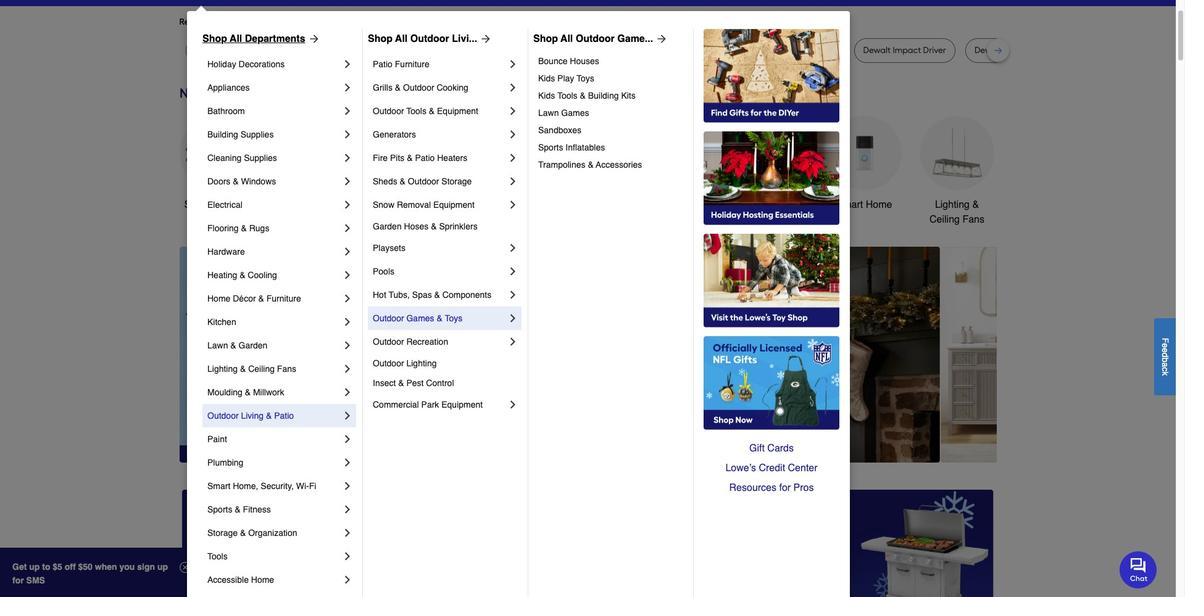 Task type: vqa. For each thing, say whether or not it's contained in the screenshot.
chevron right icon for Grills & Outdoor Cooking
yes



Task type: describe. For each thing, give the bounding box(es) containing it.
scroll to item #4 image
[[724, 441, 753, 446]]

ceiling inside lighting & ceiling fans
[[930, 214, 960, 225]]

drill for dewalt drill bit
[[354, 45, 369, 56]]

paint link
[[207, 428, 341, 451]]

moulding
[[207, 388, 243, 398]]

gift
[[749, 443, 765, 454]]

christmas
[[472, 199, 516, 210]]

pits
[[390, 153, 405, 163]]

drill for dewalt drill
[[739, 45, 753, 56]]

b
[[1161, 358, 1170, 362]]

shop all outdoor game... link
[[533, 31, 668, 46]]

2 up from the left
[[157, 562, 168, 572]]

bounce
[[538, 56, 568, 66]]

when
[[95, 562, 117, 572]]

shop all outdoor livi... link
[[368, 31, 492, 46]]

chevron right image for doors & windows
[[341, 175, 354, 188]]

shop
[[184, 199, 207, 210]]

furniture inside 'link'
[[266, 294, 301, 304]]

shop all deals
[[184, 199, 248, 210]]

you
[[119, 562, 135, 572]]

sheds & outdoor storage link
[[373, 170, 507, 193]]

lawn for lawn games
[[538, 108, 559, 118]]

d
[[1161, 353, 1170, 358]]

heating
[[207, 270, 237, 280]]

dewalt drill
[[709, 45, 753, 56]]

christmas decorations
[[468, 199, 521, 225]]

dewalt for dewalt drill bit set
[[975, 45, 1002, 56]]

paint
[[207, 435, 227, 444]]

security,
[[261, 482, 294, 491]]

moulding & millwork link
[[207, 381, 341, 404]]

trampolines & accessories link
[[538, 156, 685, 173]]

smart home link
[[828, 116, 902, 212]]

1 vertical spatial storage
[[207, 528, 238, 538]]

tools inside outdoor tools & equipment
[[682, 199, 705, 210]]

dewalt for dewalt drill
[[709, 45, 736, 56]]

components
[[443, 290, 492, 300]]

dewalt for dewalt impact driver
[[863, 45, 891, 56]]

holiday
[[207, 59, 236, 69]]

rugs
[[249, 223, 269, 233]]

recommended searches for you heading
[[179, 16, 997, 28]]

1 vertical spatial toys
[[445, 314, 463, 323]]

tubs,
[[389, 290, 410, 300]]

sports inflatables link
[[538, 139, 685, 156]]

chevron right image for grills & outdoor cooking
[[507, 81, 519, 94]]

snow removal equipment link
[[373, 193, 507, 217]]

garden hoses & sprinklers link
[[373, 217, 519, 236]]

2 e from the top
[[1161, 348, 1170, 353]]

lawn & garden link
[[207, 334, 341, 357]]

lighting inside outdoor lighting link
[[406, 359, 437, 369]]

shop all outdoor livi...
[[368, 33, 477, 44]]

shop all departments
[[202, 33, 305, 44]]

home,
[[233, 482, 258, 491]]

you for recommended searches for you
[[292, 17, 306, 27]]

chevron right image for outdoor tools & equipment
[[507, 105, 519, 117]]

outdoor inside outdoor tools & equipment
[[644, 199, 680, 210]]

chevron right image for tools
[[341, 551, 354, 563]]

chevron right image for hot tubs, spas & components
[[507, 289, 519, 301]]

lawn games
[[538, 108, 589, 118]]

fitness
[[243, 505, 271, 515]]

sports for sports & fitness
[[207, 505, 232, 515]]

arrow right image for shop all outdoor game...
[[653, 33, 668, 45]]

insect & pest control link
[[373, 373, 519, 393]]

game...
[[618, 33, 653, 44]]

chevron right image for outdoor games & toys
[[507, 312, 519, 325]]

play
[[558, 73, 574, 83]]

home décor & furniture link
[[207, 287, 341, 311]]

sheds & outdoor storage
[[373, 177, 472, 186]]

sports for sports inflatables
[[538, 143, 563, 152]]

chevron right image for sports & fitness
[[341, 504, 354, 516]]

chevron right image for hardware
[[341, 246, 354, 258]]

moulding & millwork
[[207, 388, 284, 398]]

kids tools & building kits link
[[538, 87, 685, 104]]

sheds
[[373, 177, 397, 186]]

0 horizontal spatial lighting & ceiling fans
[[207, 364, 296, 374]]

chevron right image for accessible home
[[341, 574, 354, 586]]

bounce houses link
[[538, 52, 685, 70]]

chevron right image for electrical
[[341, 199, 354, 211]]

outdoor living & patio
[[207, 411, 294, 421]]

& inside 'link'
[[258, 294, 264, 304]]

get up to $5 off $50 when you sign up for sms
[[12, 562, 168, 586]]

decorations for holiday
[[239, 59, 285, 69]]

0 horizontal spatial outdoor tools & equipment link
[[373, 99, 507, 123]]

for inside 'link'
[[388, 17, 400, 27]]

1 horizontal spatial bathroom link
[[735, 116, 809, 212]]

& inside outdoor tools & equipment
[[708, 199, 715, 210]]

trampolines & accessories
[[538, 160, 642, 170]]

1 vertical spatial bathroom
[[751, 199, 793, 210]]

heaters
[[437, 153, 467, 163]]

playsets
[[373, 243, 406, 253]]

chevron right image for kitchen
[[341, 316, 354, 328]]

kids for kids tools & building kits
[[538, 91, 555, 101]]

visit the lowe's toy shop. image
[[704, 234, 840, 328]]

wi-
[[296, 482, 309, 491]]

chevron right image for sheds & outdoor storage
[[507, 175, 519, 188]]

insect
[[373, 378, 396, 388]]

chevron right image for fire pits & patio heaters
[[507, 152, 519, 164]]

trampolines
[[538, 160, 586, 170]]

spas
[[412, 290, 432, 300]]

bit for dewalt drill bit set
[[1021, 45, 1031, 56]]

1 horizontal spatial outdoor tools & equipment
[[644, 199, 715, 225]]

resources for pros link
[[704, 478, 840, 498]]

0 vertical spatial storage
[[442, 177, 472, 186]]

flooring
[[207, 223, 239, 233]]

insect & pest control
[[373, 378, 454, 388]]

chevron right image for generators
[[507, 128, 519, 141]]

cooking
[[437, 83, 468, 93]]

commercial park equipment link
[[373, 393, 507, 417]]

cooling
[[248, 270, 277, 280]]

sports & fitness link
[[207, 498, 341, 522]]

up to 35 percent off select small appliances. image
[[459, 490, 717, 598]]

appliances link
[[207, 76, 341, 99]]

chevron right image for plumbing
[[341, 457, 354, 469]]

$5
[[53, 562, 62, 572]]

hot tubs, spas & components
[[373, 290, 492, 300]]

décor
[[233, 294, 256, 304]]

set
[[1033, 45, 1046, 56]]

outdoor recreation
[[373, 337, 448, 347]]

hot
[[373, 290, 386, 300]]

0 horizontal spatial bathroom link
[[207, 99, 341, 123]]

outdoor lighting link
[[373, 354, 519, 373]]

commercial
[[373, 400, 419, 410]]

shop for shop all outdoor livi...
[[368, 33, 393, 44]]

flooring & rugs
[[207, 223, 269, 233]]

dewalt for dewalt drill bit
[[325, 45, 352, 56]]

living
[[241, 411, 264, 421]]

decorations for christmas
[[468, 214, 521, 225]]

chevron right image for appliances
[[341, 81, 354, 94]]

hoses
[[404, 222, 429, 231]]

1 vertical spatial fans
[[277, 364, 296, 374]]

0 vertical spatial bathroom
[[207, 106, 245, 116]]

dewalt drill bit set
[[975, 45, 1046, 56]]

all for shop all departments
[[230, 33, 242, 44]]

1 horizontal spatial garden
[[373, 222, 402, 231]]

pros
[[794, 483, 814, 494]]

chevron right image for patio furniture
[[507, 58, 519, 70]]

kids for kids play toys
[[538, 73, 555, 83]]

impact driver
[[782, 45, 835, 56]]

driver for impact driver bit
[[522, 45, 545, 56]]

arrow right image for shop all outdoor livi...
[[477, 33, 492, 45]]

equipment inside outdoor tools & equipment
[[656, 214, 703, 225]]

smart for smart home, security, wi-fi
[[207, 482, 230, 491]]

chevron right image for cleaning supplies
[[341, 152, 354, 164]]

center
[[788, 463, 818, 474]]

0 vertical spatial lighting & ceiling fans
[[930, 199, 985, 225]]

accessible home link
[[207, 569, 341, 592]]

chevron right image for pools
[[507, 265, 519, 278]]

for up departments
[[279, 17, 290, 27]]

1 up from the left
[[29, 562, 40, 572]]

scroll to item #2 image
[[664, 441, 694, 446]]

hot tubs, spas & components link
[[373, 283, 507, 307]]

games for outdoor
[[406, 314, 434, 323]]

all for shop all outdoor game...
[[561, 33, 573, 44]]

for left pros
[[779, 483, 791, 494]]

more suggestions for you link
[[316, 16, 426, 28]]

chevron right image for snow removal equipment
[[507, 199, 519, 211]]

chevron right image for smart home, security, wi-fi
[[341, 480, 354, 493]]

hardware
[[207, 247, 245, 257]]



Task type: locate. For each thing, give the bounding box(es) containing it.
outdoor tools & equipment link
[[373, 99, 507, 123], [642, 116, 716, 227]]

lowe's credit center link
[[704, 459, 840, 478]]

2 shop from the left
[[368, 33, 393, 44]]

outdoor tools & equipment link down cooking
[[373, 99, 507, 123]]

0 vertical spatial tools link
[[365, 116, 439, 212]]

bit for impact driver bit
[[547, 45, 558, 56]]

75 percent off all artificial christmas trees, holiday lights and more. image
[[300, 247, 898, 463]]

chevron right image for building supplies
[[341, 128, 354, 141]]

1 vertical spatial decorations
[[468, 214, 521, 225]]

1 vertical spatial kids
[[538, 91, 555, 101]]

scroll to item #5 element
[[753, 439, 785, 447]]

smart home, security, wi-fi
[[207, 482, 316, 491]]

1 vertical spatial outdoor tools & equipment
[[644, 199, 715, 225]]

2 horizontal spatial drill
[[1004, 45, 1019, 56]]

2 bit from the left
[[547, 45, 558, 56]]

1 horizontal spatial arrow right image
[[477, 33, 492, 45]]

decorations down christmas
[[468, 214, 521, 225]]

0 vertical spatial lawn
[[538, 108, 559, 118]]

1 driver from the left
[[522, 45, 545, 56]]

kids down bounce
[[538, 73, 555, 83]]

gift cards link
[[704, 439, 840, 459]]

1 drill from the left
[[354, 45, 369, 56]]

you up shop all outdoor livi...
[[401, 17, 416, 27]]

scroll to item #3 image
[[694, 441, 724, 446]]

home for smart home
[[866, 199, 892, 210]]

storage & organization
[[207, 528, 297, 538]]

patio up the 'sheds & outdoor storage'
[[415, 153, 435, 163]]

chevron right image for bathroom
[[341, 105, 354, 117]]

chevron right image for lighting & ceiling fans
[[341, 363, 354, 375]]

fire
[[373, 153, 388, 163]]

games down spas
[[406, 314, 434, 323]]

1 horizontal spatial ceiling
[[930, 214, 960, 225]]

2 dewalt from the left
[[709, 45, 736, 56]]

1 horizontal spatial smart
[[837, 199, 863, 210]]

lawn for lawn & garden
[[207, 341, 228, 351]]

outdoor tools & equipment
[[373, 106, 478, 116], [644, 199, 715, 225]]

for
[[279, 17, 290, 27], [388, 17, 400, 27], [779, 483, 791, 494], [12, 576, 24, 586]]

resources for pros
[[729, 483, 814, 494]]

1 horizontal spatial home
[[251, 575, 274, 585]]

chevron right image for home décor & furniture
[[341, 293, 354, 305]]

1 arrow right image from the left
[[305, 33, 320, 45]]

shop down more suggestions for you 'link'
[[368, 33, 393, 44]]

3 arrow right image from the left
[[653, 33, 668, 45]]

bit left set
[[1021, 45, 1031, 56]]

all up the patio furniture at left top
[[395, 33, 408, 44]]

1 vertical spatial lawn
[[207, 341, 228, 351]]

drill for dewalt drill bit set
[[1004, 45, 1019, 56]]

doors & windows link
[[207, 170, 341, 193]]

1 vertical spatial lighting & ceiling fans
[[207, 364, 296, 374]]

for down get
[[12, 576, 24, 586]]

a
[[1161, 362, 1170, 367]]

livi...
[[452, 33, 477, 44]]

3 impact from the left
[[893, 45, 921, 56]]

fi
[[309, 482, 316, 491]]

toys down components
[[445, 314, 463, 323]]

arrow right image inside shop all departments link
[[305, 33, 320, 45]]

shop for shop all outdoor game...
[[533, 33, 558, 44]]

searches
[[241, 17, 277, 27]]

1 horizontal spatial up
[[157, 562, 168, 572]]

chevron right image
[[341, 58, 354, 70], [341, 81, 354, 94], [507, 81, 519, 94], [507, 128, 519, 141], [341, 152, 354, 164], [341, 175, 354, 188], [507, 199, 519, 211], [341, 222, 354, 235], [507, 242, 519, 254], [341, 246, 354, 258], [507, 289, 519, 301], [341, 293, 354, 305], [341, 316, 354, 328], [341, 340, 354, 352], [341, 363, 354, 375], [507, 399, 519, 411], [341, 410, 354, 422], [341, 433, 354, 446], [341, 457, 354, 469], [341, 527, 354, 540], [341, 551, 354, 563]]

chevron right image for moulding & millwork
[[341, 386, 354, 399]]

bit up bounce
[[547, 45, 558, 56]]

arrow right image
[[974, 355, 986, 367]]

chevron right image for storage & organization
[[341, 527, 354, 540]]

accessories
[[596, 160, 642, 170]]

2 horizontal spatial impact
[[893, 45, 921, 56]]

chevron right image for paint
[[341, 433, 354, 446]]

3 bit from the left
[[1021, 45, 1031, 56]]

chevron right image for flooring & rugs
[[341, 222, 354, 235]]

3 shop from the left
[[533, 33, 558, 44]]

shop all departments link
[[202, 31, 320, 46]]

1 horizontal spatial lighting & ceiling fans link
[[920, 116, 994, 227]]

home inside 'link'
[[207, 294, 230, 304]]

3 dewalt from the left
[[863, 45, 891, 56]]

4 dewalt from the left
[[975, 45, 1002, 56]]

1 horizontal spatial furniture
[[395, 59, 430, 69]]

cleaning
[[207, 153, 242, 163]]

deals
[[223, 199, 248, 210]]

arrow right image for shop all departments
[[305, 33, 320, 45]]

0 horizontal spatial outdoor tools & equipment
[[373, 106, 478, 116]]

supplies up windows
[[244, 153, 277, 163]]

you inside more suggestions for you 'link'
[[401, 17, 416, 27]]

patio for outdoor living & patio
[[274, 411, 294, 421]]

lowe's credit center
[[726, 463, 818, 474]]

1 horizontal spatial outdoor tools & equipment link
[[642, 116, 716, 227]]

arrow right image up bounce houses link
[[653, 33, 668, 45]]

0 horizontal spatial storage
[[207, 528, 238, 538]]

arrow right image inside "shop all outdoor game..." link
[[653, 33, 668, 45]]

0 vertical spatial supplies
[[241, 130, 274, 140]]

1 vertical spatial lighting & ceiling fans link
[[207, 357, 341, 381]]

games down "kids tools & building kits"
[[561, 108, 589, 118]]

kitchen
[[207, 317, 236, 327]]

chevron right image for heating & cooling
[[341, 269, 354, 282]]

1 horizontal spatial lighting
[[406, 359, 437, 369]]

0 horizontal spatial fans
[[277, 364, 296, 374]]

shop these last-minute gifts. $99 or less. quantities are limited and won't last. image
[[179, 247, 379, 463]]

0 horizontal spatial home
[[207, 294, 230, 304]]

driver for impact driver
[[812, 45, 835, 56]]

playsets link
[[373, 236, 507, 260]]

sports down sandboxes
[[538, 143, 563, 152]]

gift cards
[[749, 443, 794, 454]]

0 horizontal spatial driver
[[522, 45, 545, 56]]

storage down heaters
[[442, 177, 472, 186]]

fire pits & patio heaters
[[373, 153, 467, 163]]

garden up playsets
[[373, 222, 402, 231]]

chevron right image for commercial park equipment
[[507, 399, 519, 411]]

1 horizontal spatial bathroom
[[751, 199, 793, 210]]

kids up the lawn games
[[538, 91, 555, 101]]

1 horizontal spatial decorations
[[468, 214, 521, 225]]

hardware link
[[207, 240, 341, 264]]

sprinklers
[[439, 222, 478, 231]]

None search field
[[460, 0, 797, 8]]

supplies inside building supplies link
[[241, 130, 274, 140]]

1 vertical spatial patio
[[415, 153, 435, 163]]

1 impact from the left
[[492, 45, 520, 56]]

snow removal equipment
[[373, 200, 475, 210]]

arrow right image inside shop all outdoor livi... link
[[477, 33, 492, 45]]

2 arrow right image from the left
[[477, 33, 492, 45]]

1 horizontal spatial fans
[[963, 214, 985, 225]]

kitchen link
[[207, 311, 341, 334]]

0 horizontal spatial furniture
[[266, 294, 301, 304]]

christmas decorations link
[[457, 116, 531, 227]]

0 horizontal spatial games
[[406, 314, 434, 323]]

1 horizontal spatial building
[[588, 91, 619, 101]]

0 horizontal spatial shop
[[202, 33, 227, 44]]

garden down kitchen link
[[239, 341, 267, 351]]

outdoor games & toys link
[[373, 307, 507, 330]]

chevron right image for playsets
[[507, 242, 519, 254]]

3 drill from the left
[[1004, 45, 1019, 56]]

1 horizontal spatial sports
[[538, 143, 563, 152]]

1 kids from the top
[[538, 73, 555, 83]]

new deals every day during 25 days of deals image
[[179, 83, 997, 103]]

shop up bounce
[[533, 33, 558, 44]]

decorations down shop all departments link
[[239, 59, 285, 69]]

home for accessible home
[[251, 575, 274, 585]]

0 vertical spatial decorations
[[239, 59, 285, 69]]

1 vertical spatial building
[[207, 130, 238, 140]]

0 vertical spatial toys
[[577, 73, 594, 83]]

you left more
[[292, 17, 306, 27]]

2 impact from the left
[[782, 45, 810, 56]]

for inside get up to $5 off $50 when you sign up for sms
[[12, 576, 24, 586]]

grills
[[373, 83, 393, 93]]

0 horizontal spatial tools link
[[207, 545, 341, 569]]

all down recommended searches for you at left top
[[230, 33, 242, 44]]

you for more suggestions for you
[[401, 17, 416, 27]]

holiday hosting essentials. image
[[704, 131, 840, 225]]

more
[[316, 17, 336, 27]]

1 vertical spatial games
[[406, 314, 434, 323]]

all for shop all deals
[[210, 199, 220, 210]]

sports
[[538, 143, 563, 152], [207, 505, 232, 515]]

3 driver from the left
[[923, 45, 946, 56]]

1 dewalt from the left
[[325, 45, 352, 56]]

smart inside smart home link
[[837, 199, 863, 210]]

toys down "houses"
[[577, 73, 594, 83]]

2 you from the left
[[401, 17, 416, 27]]

holiday decorations
[[207, 59, 285, 69]]

2 horizontal spatial home
[[866, 199, 892, 210]]

home inside "link"
[[251, 575, 274, 585]]

1 horizontal spatial bit
[[547, 45, 558, 56]]

all right shop
[[210, 199, 220, 210]]

building up the "cleaning"
[[207, 130, 238, 140]]

kids inside kids tools & building kits link
[[538, 91, 555, 101]]

bit for dewalt drill bit
[[371, 45, 381, 56]]

1 horizontal spatial storage
[[442, 177, 472, 186]]

0 vertical spatial building
[[588, 91, 619, 101]]

0 vertical spatial sports
[[538, 143, 563, 152]]

0 vertical spatial furniture
[[395, 59, 430, 69]]

2 driver from the left
[[812, 45, 835, 56]]

0 vertical spatial smart
[[837, 199, 863, 210]]

1 vertical spatial ceiling
[[248, 364, 275, 374]]

home décor & furniture
[[207, 294, 301, 304]]

building up lawn games link
[[588, 91, 619, 101]]

shop for shop all departments
[[202, 33, 227, 44]]

2 horizontal spatial arrow right image
[[653, 33, 668, 45]]

2 horizontal spatial lighting
[[935, 199, 970, 210]]

lawn & garden
[[207, 341, 267, 351]]

0 horizontal spatial smart
[[207, 482, 230, 491]]

impact for impact driver bit
[[492, 45, 520, 56]]

1 horizontal spatial toys
[[577, 73, 594, 83]]

storage & organization link
[[207, 522, 341, 545]]

supplies for building supplies
[[241, 130, 274, 140]]

1 horizontal spatial games
[[561, 108, 589, 118]]

chevron right image for lawn & garden
[[341, 340, 354, 352]]

outdoor tools & equipment link right the 'accessories' in the top of the page
[[642, 116, 716, 227]]

recreation
[[406, 337, 448, 347]]

storage down sports & fitness
[[207, 528, 238, 538]]

2 horizontal spatial driver
[[923, 45, 946, 56]]

chat invite button image
[[1120, 551, 1157, 589]]

bounce houses
[[538, 56, 599, 66]]

up left to
[[29, 562, 40, 572]]

0 vertical spatial games
[[561, 108, 589, 118]]

heating & cooling
[[207, 270, 277, 280]]

0 horizontal spatial impact
[[492, 45, 520, 56]]

holiday decorations link
[[207, 52, 341, 76]]

kids
[[538, 73, 555, 83], [538, 91, 555, 101]]

2 drill from the left
[[739, 45, 753, 56]]

toys
[[577, 73, 594, 83], [445, 314, 463, 323]]

all for shop all outdoor livi...
[[395, 33, 408, 44]]

1 horizontal spatial shop
[[368, 33, 393, 44]]

arrow right image down more
[[305, 33, 320, 45]]

lawn down 'kitchen'
[[207, 341, 228, 351]]

get up to 2 free select tools or batteries when you buy 1 with select purchases. image
[[182, 490, 439, 598]]

1 horizontal spatial drill
[[739, 45, 753, 56]]

1 e from the top
[[1161, 343, 1170, 348]]

dewalt
[[325, 45, 352, 56], [709, 45, 736, 56], [863, 45, 891, 56], [975, 45, 1002, 56]]

2 horizontal spatial shop
[[533, 33, 558, 44]]

arrow left image
[[409, 355, 421, 367]]

building supplies
[[207, 130, 274, 140]]

0 horizontal spatial arrow right image
[[305, 33, 320, 45]]

e up d
[[1161, 343, 1170, 348]]

1 vertical spatial tools link
[[207, 545, 341, 569]]

shop
[[202, 33, 227, 44], [368, 33, 393, 44], [533, 33, 558, 44]]

outdoor games & toys
[[373, 314, 463, 323]]

kids play toys
[[538, 73, 594, 83]]

tools link
[[365, 116, 439, 212], [207, 545, 341, 569]]

patio furniture link
[[373, 52, 507, 76]]

0 vertical spatial patio
[[373, 59, 393, 69]]

arrow right image up patio furniture link
[[477, 33, 492, 45]]

0 vertical spatial lighting & ceiling fans link
[[920, 116, 994, 227]]

building
[[588, 91, 619, 101], [207, 130, 238, 140]]

0 horizontal spatial you
[[292, 17, 306, 27]]

chevron right image for outdoor recreation
[[507, 336, 519, 348]]

0 horizontal spatial garden
[[239, 341, 267, 351]]

furniture up grills & outdoor cooking
[[395, 59, 430, 69]]

1 vertical spatial furniture
[[266, 294, 301, 304]]

off
[[65, 562, 76, 572]]

0 horizontal spatial lighting
[[207, 364, 238, 374]]

shop down recommended
[[202, 33, 227, 44]]

2 horizontal spatial patio
[[415, 153, 435, 163]]

0 horizontal spatial bathroom
[[207, 106, 245, 116]]

flooring & rugs link
[[207, 217, 341, 240]]

sports left the fitness
[[207, 505, 232, 515]]

0 vertical spatial ceiling
[[930, 214, 960, 225]]

up right sign on the left bottom
[[157, 562, 168, 572]]

up to 30 percent off select grills and accessories. image
[[737, 490, 994, 598]]

supplies for cleaning supplies
[[244, 153, 277, 163]]

bit down more suggestions for you 'link'
[[371, 45, 381, 56]]

0 horizontal spatial sports
[[207, 505, 232, 515]]

2 vertical spatial home
[[251, 575, 274, 585]]

supplies up cleaning supplies
[[241, 130, 274, 140]]

1 horizontal spatial patio
[[373, 59, 393, 69]]

games for lawn
[[561, 108, 589, 118]]

1 you from the left
[[292, 17, 306, 27]]

electrical link
[[207, 193, 341, 217]]

fire pits & patio heaters link
[[373, 146, 507, 170]]

0 horizontal spatial toys
[[445, 314, 463, 323]]

0 horizontal spatial lawn
[[207, 341, 228, 351]]

find gifts for the diyer. image
[[704, 29, 840, 123]]

get
[[12, 562, 27, 572]]

lawn up sandboxes
[[538, 108, 559, 118]]

1 vertical spatial sports
[[207, 505, 232, 515]]

all up bounce houses
[[561, 33, 573, 44]]

arrow right image
[[305, 33, 320, 45], [477, 33, 492, 45], [653, 33, 668, 45]]

plumbing
[[207, 458, 243, 468]]

supplies inside cleaning supplies link
[[244, 153, 277, 163]]

dewalt drill bit
[[325, 45, 381, 56]]

1 horizontal spatial you
[[401, 17, 416, 27]]

sms
[[26, 576, 45, 586]]

officially licensed n f l gifts. shop now. image
[[704, 336, 840, 430]]

0 horizontal spatial building
[[207, 130, 238, 140]]

2 horizontal spatial bit
[[1021, 45, 1031, 56]]

1 horizontal spatial impact
[[782, 45, 810, 56]]

lighting
[[935, 199, 970, 210], [406, 359, 437, 369], [207, 364, 238, 374]]

impact driver bit
[[492, 45, 558, 56]]

accessible home
[[207, 575, 274, 585]]

patio for fire pits & patio heaters
[[415, 153, 435, 163]]

2 kids from the top
[[538, 91, 555, 101]]

impact for impact driver
[[782, 45, 810, 56]]

1 horizontal spatial tools link
[[365, 116, 439, 212]]

k
[[1161, 372, 1170, 376]]

1 vertical spatial home
[[207, 294, 230, 304]]

up to 40 percent off select vanities. plus get free local delivery on select vanities. image
[[898, 247, 1185, 463]]

more suggestions for you
[[316, 17, 416, 27]]

1 shop from the left
[[202, 33, 227, 44]]

to
[[42, 562, 50, 572]]

lighting & ceiling fans link
[[920, 116, 994, 227], [207, 357, 341, 381]]

1 horizontal spatial driver
[[812, 45, 835, 56]]

electrical
[[207, 200, 242, 210]]

0 vertical spatial outdoor tools & equipment
[[373, 106, 478, 116]]

1 bit from the left
[[371, 45, 381, 56]]

patio up grills
[[373, 59, 393, 69]]

for right suggestions
[[388, 17, 400, 27]]

generators
[[373, 130, 416, 140]]

doors & windows
[[207, 177, 276, 186]]

furniture up kitchen link
[[266, 294, 301, 304]]

sign
[[137, 562, 155, 572]]

patio down moulding & millwork link
[[274, 411, 294, 421]]

chevron right image for outdoor living & patio
[[341, 410, 354, 422]]

recommended searches for you
[[179, 17, 306, 27]]

1 horizontal spatial lighting & ceiling fans
[[930, 199, 985, 225]]

smart inside smart home, security, wi-fi link
[[207, 482, 230, 491]]

chevron right image
[[507, 58, 519, 70], [341, 105, 354, 117], [507, 105, 519, 117], [341, 128, 354, 141], [507, 152, 519, 164], [507, 175, 519, 188], [341, 199, 354, 211], [507, 265, 519, 278], [341, 269, 354, 282], [507, 312, 519, 325], [507, 336, 519, 348], [341, 386, 354, 399], [341, 480, 354, 493], [341, 504, 354, 516], [341, 574, 354, 586]]

e up b
[[1161, 348, 1170, 353]]

0 horizontal spatial decorations
[[239, 59, 285, 69]]

shop all deals link
[[179, 116, 253, 212]]

kids inside "kids play toys" link
[[538, 73, 555, 83]]

0 vertical spatial fans
[[963, 214, 985, 225]]

1 vertical spatial garden
[[239, 341, 267, 351]]

chevron right image for holiday decorations
[[341, 58, 354, 70]]

f
[[1161, 338, 1170, 343]]

1 vertical spatial supplies
[[244, 153, 277, 163]]

outdoor recreation link
[[373, 330, 507, 354]]

smart for smart home
[[837, 199, 863, 210]]

supplies
[[241, 130, 274, 140], [244, 153, 277, 163]]

c
[[1161, 367, 1170, 372]]

0 vertical spatial home
[[866, 199, 892, 210]]

0 horizontal spatial up
[[29, 562, 40, 572]]



